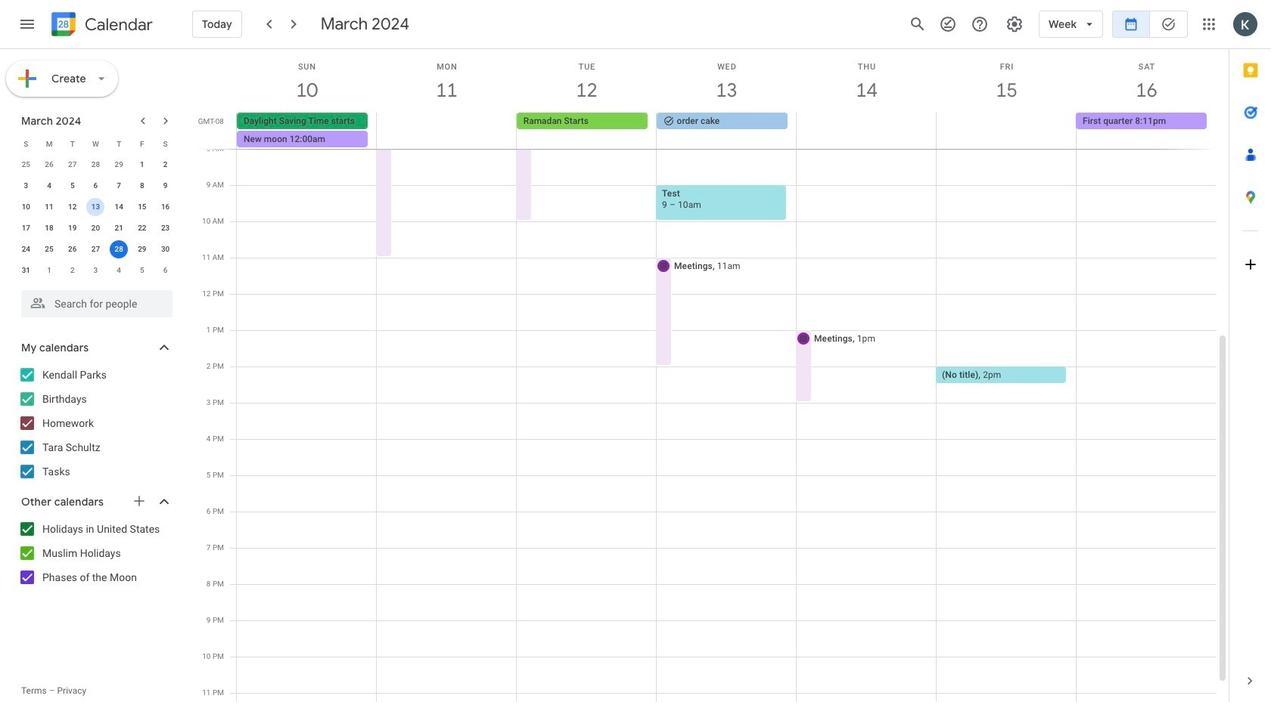 Task type: locate. For each thing, give the bounding box(es) containing it.
18 element
[[40, 219, 58, 238]]

april 4 element
[[110, 262, 128, 280]]

row group
[[14, 154, 177, 281]]

april 5 element
[[133, 262, 151, 280]]

None search field
[[0, 285, 188, 318]]

grid
[[194, 49, 1229, 703]]

3 element
[[17, 177, 35, 195]]

march 2024 grid
[[14, 133, 177, 281]]

7 element
[[110, 177, 128, 195]]

february 29 element
[[110, 156, 128, 174]]

27 element
[[87, 241, 105, 259]]

24 element
[[17, 241, 35, 259]]

2 element
[[156, 156, 175, 174]]

31 element
[[17, 262, 35, 280]]

16 element
[[156, 198, 175, 216]]

30 element
[[156, 241, 175, 259]]

heading
[[82, 16, 153, 34]]

20 element
[[87, 219, 105, 238]]

11 element
[[40, 198, 58, 216]]

tab list
[[1230, 49, 1271, 661]]

cell
[[237, 113, 377, 149], [377, 113, 517, 149], [796, 113, 936, 149], [936, 113, 1076, 149], [84, 197, 107, 218], [107, 239, 131, 260]]

april 2 element
[[63, 262, 82, 280]]

8 element
[[133, 177, 151, 195]]

17 element
[[17, 219, 35, 238]]

12 element
[[63, 198, 82, 216]]

february 25 element
[[17, 156, 35, 174]]

february 28 element
[[87, 156, 105, 174]]

26 element
[[63, 241, 82, 259]]

23 element
[[156, 219, 175, 238]]

settings menu image
[[1006, 15, 1024, 33]]

my calendars list
[[3, 363, 188, 484]]

row
[[230, 113, 1229, 149], [14, 133, 177, 154], [14, 154, 177, 176], [14, 176, 177, 197], [14, 197, 177, 218], [14, 218, 177, 239], [14, 239, 177, 260], [14, 260, 177, 281]]



Task type: vqa. For each thing, say whether or not it's contained in the screenshot.
the bottom "Settings"
no



Task type: describe. For each thing, give the bounding box(es) containing it.
22 element
[[133, 219, 151, 238]]

21 element
[[110, 219, 128, 238]]

29 element
[[133, 241, 151, 259]]

heading inside calendar element
[[82, 16, 153, 34]]

10 element
[[17, 198, 35, 216]]

6 element
[[87, 177, 105, 195]]

5 element
[[63, 177, 82, 195]]

add other calendars image
[[132, 494, 147, 509]]

28, today element
[[110, 241, 128, 259]]

1 element
[[133, 156, 151, 174]]

other calendars list
[[3, 518, 188, 590]]

9 element
[[156, 177, 175, 195]]

13 element
[[87, 198, 105, 216]]

19 element
[[63, 219, 82, 238]]

25 element
[[40, 241, 58, 259]]

Search for people text field
[[30, 291, 163, 318]]

main drawer image
[[18, 15, 36, 33]]

february 27 element
[[63, 156, 82, 174]]

15 element
[[133, 198, 151, 216]]

14 element
[[110, 198, 128, 216]]

calendar element
[[48, 9, 153, 42]]

april 1 element
[[40, 262, 58, 280]]

4 element
[[40, 177, 58, 195]]

april 6 element
[[156, 262, 175, 280]]

february 26 element
[[40, 156, 58, 174]]

april 3 element
[[87, 262, 105, 280]]



